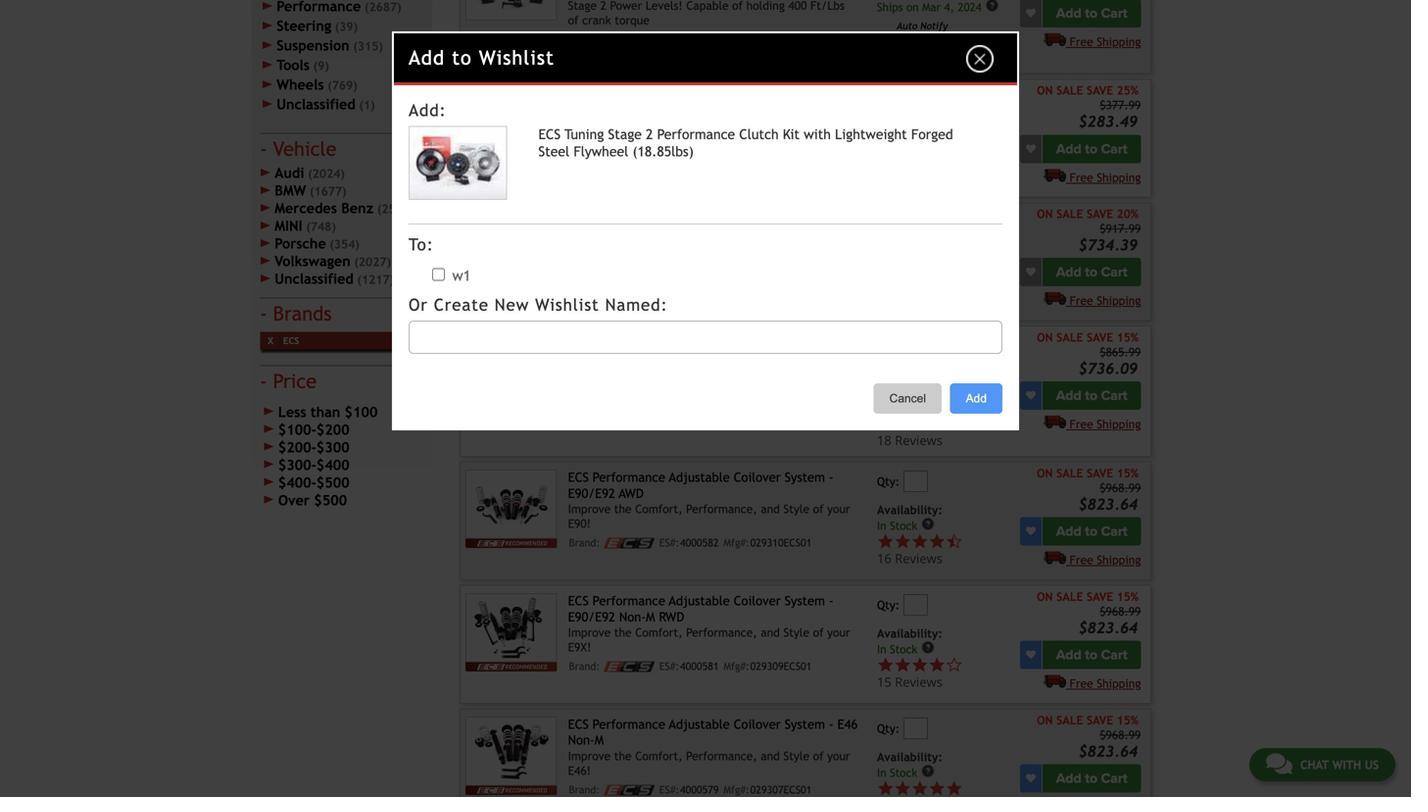 Task type: locate. For each thing, give the bounding box(es) containing it.
comfort, up the 4000579
[[636, 749, 683, 763]]

4 stock from the top
[[890, 766, 918, 779]]

0 vertical spatial unclassified
[[277, 96, 356, 112]]

es#: for es#: 4000582 mfg#: 029310ecs01
[[660, 537, 680, 549]]

0 horizontal spatial 2
[[646, 126, 653, 142]]

non- inside ecs performance adjustable coilover system - e46 non-m improve the comfort, performance, and style of your e46!
[[568, 733, 595, 748]]

notify down the ships on mar 4, 2024
[[921, 20, 948, 31]]

6 cart from the top
[[1102, 647, 1128, 663]]

2 vertical spatial performance,
[[686, 749, 758, 763]]

add for second item is in your wishlist icon
[[1057, 140, 1082, 157]]

reviews right 18
[[895, 432, 943, 449]]

029309ecs01
[[751, 661, 812, 673]]

add to wish list image for ecs tuning stage 2 performance clutch kit with lightweight forged steel flywheel (18.85lbs)
[[1027, 391, 1036, 401]]

system inside "ecs performance adjustable coilover system - e90/e92 non-m rwd improve the comfort, performance, and style of your e9x!"
[[785, 593, 826, 608]]

4 save from the top
[[1087, 466, 1114, 480]]

es#: left the 3480025
[[660, 33, 680, 45]]

question sign image up the 16 reviews
[[921, 517, 935, 531]]

add to cart button for second item is in your wishlist icon
[[1043, 135, 1142, 163]]

2 inside add to wishlist document
[[646, 126, 653, 142]]

comfort, down rwd
[[636, 626, 683, 639]]

ecs inside ecs performance adjustable coilover system - e90/e92 awd improve the comfort, performance, and style of your e90!
[[568, 470, 589, 485]]

4000579
[[680, 784, 719, 796]]

6 save from the top
[[1087, 713, 1114, 727]]

1 es#: from the top
[[660, 33, 680, 45]]

performance
[[658, 126, 736, 142], [687, 210, 760, 226], [679, 334, 752, 349], [593, 470, 666, 485], [593, 593, 666, 608], [593, 717, 666, 732]]

audi up bmw
[[275, 165, 304, 181]]

flywheel inside add to wishlist document
[[574, 143, 629, 159]]

system
[[815, 210, 855, 226], [785, 470, 826, 485], [785, 593, 826, 608], [785, 717, 826, 732]]

of inside ecs performance adjustable coilover system - e46 non-m improve the comfort, performance, and style of your e46!
[[813, 749, 824, 763]]

to
[[1086, 5, 1098, 21], [452, 46, 472, 69], [718, 119, 729, 133], [1086, 140, 1098, 157], [1086, 264, 1098, 281], [1086, 387, 1098, 404], [1086, 523, 1098, 540], [1086, 647, 1098, 663], [1086, 770, 1098, 787]]

add for add to wish list icon related to ecs tuning stage 2 performance clutch kit with lightweight forged steel flywheel (18.85lbs)
[[1057, 387, 1082, 404]]

sale for ecs performance adjustable coilover system - e90/e92 awd
[[1057, 466, 1084, 480]]

3 free shipping from the top
[[1070, 294, 1142, 308]]

m inside "ecs performance adjustable coilover system - e90/e92 non-m rwd improve the comfort, performance, and style of your e9x!"
[[646, 609, 655, 624]]

in up "15"
[[877, 643, 887, 656]]

0 vertical spatial ecs tuning recommends this product. image
[[466, 539, 557, 548]]

add to cart button
[[1043, 0, 1142, 27], [1043, 135, 1142, 163], [1043, 258, 1142, 286], [1043, 382, 1142, 410], [1043, 517, 1142, 546], [1043, 641, 1142, 669], [1043, 764, 1142, 793]]

1 vertical spatial kit
[[797, 334, 812, 349]]

add to wish list image for ecs performance adjustable coilover system - e46 non-m
[[1027, 774, 1036, 783]]

performance, inside ecs performance adjustable coilover system - e46 non-m improve the comfort, performance, and style of your e46!
[[686, 749, 758, 763]]

question sign image right the availability: ships on mar 4, 2024
[[986, 381, 999, 395]]

2 vertical spatial the
[[614, 749, 632, 763]]

3 improve from the top
[[568, 749, 611, 763]]

4 add to cart from the top
[[1057, 387, 1128, 404]]

0 vertical spatial and
[[761, 502, 780, 516]]

qty: for ecs performance adjustable coilover system - e46 non-m
[[877, 722, 900, 735]]

empty star image down add button
[[946, 415, 963, 432]]

style inside "ecs performance adjustable coilover system - e90/e92 non-m rwd improve the comfort, performance, and style of your e9x!"
[[784, 626, 810, 639]]

price
[[273, 370, 317, 393]]

1 vertical spatial empty star image
[[946, 657, 963, 674]]

3 free from the top
[[1070, 294, 1094, 308]]

1 $823.64 from the top
[[1079, 496, 1139, 513]]

es#: left 4000581
[[660, 661, 680, 673]]

over $500 link
[[260, 492, 424, 509]]

1 vertical spatial on
[[907, 384, 919, 397]]

1 vertical spatial (18.85lbs)
[[770, 350, 828, 365]]

question sign image down 15 reviews
[[921, 764, 935, 778]]

empty star image
[[946, 415, 963, 432], [946, 657, 963, 674]]

$500
[[317, 475, 350, 491], [314, 492, 347, 508]]

None checkbox
[[432, 268, 445, 281]]

0 vertical spatial steel
[[539, 143, 570, 159]]

15% inside on sale save 15% $865.99 $736.09
[[1117, 330, 1139, 344]]

1 horizontal spatial non-
[[620, 609, 646, 624]]

e90/e92 inside ecs performance adjustable coilover system - e90/e92 awd improve the comfort, performance, and style of your e90!
[[568, 486, 616, 501]]

adjustable up rwd
[[669, 593, 730, 608]]

coilover for ecs performance adjustable coilover system - e46 non-m improve the comfort, performance, and style of your e46!
[[734, 717, 781, 732]]

wishlist down "es#3480025 - 003465ecs01kt -  ecs tuning stage 2 performance clutch kit with lightweight forged steel flywheel (18.85lbs) - the best value for heavy duty oe replacement and stage 2 power levels! capable of holding 400 ft/lbs of crank torque - ecs - audi volkswagen" 'image'
[[479, 46, 555, 69]]

free shipping image for ecs tuning stage 2 performance clutch kit with lightweight forged steel flywheel (18.85lbs)
[[1044, 415, 1067, 429]]

1 horizontal spatial lightweight
[[835, 126, 908, 142]]

2 vertical spatial reviews
[[895, 673, 943, 691]]

unclassified down wheels
[[277, 96, 356, 112]]

in right the 028807ecs01kt
[[877, 137, 887, 150]]

add to cart button for add to wish list icon associated with ecs performance adjustable coilover system - e90/e92 awd
[[1043, 517, 1142, 546]]

0 vertical spatial of
[[813, 502, 824, 516]]

performance, down ecs performance adjustable coilover system - e46 non-m link
[[686, 749, 758, 763]]

reviews for 16 reviews
[[895, 550, 943, 567]]

free shipping image
[[1044, 168, 1067, 182], [1044, 291, 1067, 305]]

2 free shipping image from the top
[[1044, 415, 1067, 429]]

in down "15"
[[877, 766, 887, 779]]

0 horizontal spatial lightweight
[[568, 350, 636, 365]]

kit
[[783, 126, 800, 142], [797, 334, 812, 349]]

forged
[[912, 126, 954, 142], [640, 350, 679, 365]]

ecs up e90!
[[568, 470, 589, 485]]

your inside "ecs performance adjustable coilover system - e90/e92 non-m rwd improve the comfort, performance, and style of your e9x!"
[[828, 626, 851, 639]]

- inside "ecs performance adjustable coilover system - e90/e92 non-m rwd improve the comfort, performance, and style of your e9x!"
[[829, 593, 834, 608]]

mfg#: right 4000582
[[724, 537, 750, 549]]

3 ecs tuning recommends this product. image from the top
[[466, 786, 557, 795]]

mfg#: for 029310ecs01
[[724, 537, 750, 549]]

improve up e46!
[[568, 749, 611, 763]]

20%
[[1117, 207, 1139, 221]]

auto notify down the availability: ships on mar 4, 2024
[[897, 403, 948, 414]]

brand: down e9x!
[[569, 661, 600, 673]]

1 vertical spatial question sign image
[[921, 517, 935, 531]]

adjustable for rwd
[[669, 593, 730, 608]]

add to wishlist
[[409, 46, 555, 69]]

coilover
[[764, 210, 811, 226], [734, 470, 781, 485], [734, 593, 781, 608], [734, 717, 781, 732]]

5 mfg#: from the top
[[724, 784, 750, 796]]

the down ecs performance adjustable coilover system - e46 non-m link
[[614, 749, 632, 763]]

ecs - corporate logo image down awd at left bottom
[[604, 538, 655, 549]]

1 availability: from the top
[[877, 120, 943, 134]]

1 save from the top
[[1087, 83, 1114, 97]]

2 4, from the top
[[945, 384, 955, 397]]

2 ships from the top
[[877, 384, 903, 397]]

add for second item is in your wishlist icon from the bottom of the page
[[1057, 5, 1082, 21]]

1 vertical spatial notify
[[921, 403, 948, 414]]

0 vertical spatial ships
[[877, 1, 903, 14]]

1 vertical spatial m
[[595, 733, 604, 748]]

performance inside ecs performance adjustable coilover system - e46 non-m improve the comfort, performance, and style of your e46!
[[593, 717, 666, 732]]

1 vertical spatial non-
[[568, 733, 595, 748]]

stage
[[608, 126, 642, 142], [633, 334, 665, 349]]

free shipping image for ecs performance adjustable coilover system - e90/e92 non-m rwd
[[1044, 674, 1067, 688]]

shipping
[[1097, 35, 1142, 48], [1097, 170, 1142, 184], [1097, 294, 1142, 308], [1097, 417, 1142, 431], [1097, 553, 1142, 567], [1097, 677, 1142, 690]]

0 vertical spatial ecs tuning stage 2 performance clutch kit with lightweight forged steel flywheel (18.85lbs)
[[539, 126, 954, 159]]

free shipping image for $734.39
[[1044, 291, 1067, 305]]

e90/e92 for 15
[[568, 609, 616, 624]]

0 vertical spatial $823.64
[[1079, 496, 1139, 513]]

lightweight right the 028807ecs01kt
[[835, 126, 908, 142]]

0 vertical spatial 2
[[646, 126, 653, 142]]

0 vertical spatial $500
[[317, 475, 350, 491]]

es#3478463 - 025412ecs01 - adjustable damping performance coilover system - audi b8/b8.5 - take control of your ride while going low with our sport-tuned coilover system! - ecs - audi image
[[466, 210, 557, 280]]

15% for ecs performance adjustable coilover system - e90/e92 awd
[[1117, 466, 1139, 480]]

star image
[[877, 32, 895, 49], [912, 32, 929, 49], [877, 415, 895, 432], [912, 415, 929, 432], [895, 533, 912, 550], [912, 533, 929, 550], [929, 533, 946, 550], [877, 657, 895, 674], [895, 657, 912, 674], [929, 657, 946, 674], [877, 780, 895, 797], [946, 780, 963, 797]]

free shipping
[[1070, 35, 1142, 48], [1070, 170, 1142, 184], [1070, 294, 1142, 308], [1070, 417, 1142, 431], [1070, 553, 1142, 567], [1070, 677, 1142, 690]]

stage inside add to wishlist document
[[608, 126, 642, 142]]

adjustable up 4000582
[[669, 470, 730, 485]]

1 style from the top
[[784, 502, 810, 516]]

audi left b8/b8.5
[[576, 226, 602, 242]]

availability: inside the availability: ships on mar 4, 2024
[[877, 367, 943, 381]]

to inside document
[[452, 46, 472, 69]]

2 $968.99 from the top
[[1100, 604, 1142, 618]]

3 es#: from the top
[[660, 537, 680, 549]]

ecs - corporate logo image down aggressive
[[604, 141, 655, 151]]

qty:
[[877, 215, 900, 229], [877, 339, 900, 353], [877, 475, 900, 488], [877, 598, 900, 612], [877, 722, 900, 735]]

2024
[[958, 1, 982, 14], [958, 384, 982, 397]]

1 horizontal spatial forged
[[912, 126, 954, 142]]

sale
[[1057, 83, 1084, 97], [1057, 207, 1084, 221], [1057, 330, 1084, 344], [1057, 466, 1084, 480], [1057, 590, 1084, 603], [1057, 713, 1084, 727]]

0 vertical spatial clutch
[[740, 126, 779, 142]]

0 horizontal spatial forged
[[640, 350, 679, 365]]

(2687) steering (39) suspension (315) tools (9) wheels (769) unclassified (1)
[[277, 0, 402, 112]]

1 vertical spatial audi
[[576, 226, 602, 242]]

system inside the adjustable damping performance coilover system - audi b8/b8.5
[[815, 210, 855, 226]]

1 vertical spatial ecs tuning recommends this product. image
[[466, 662, 557, 672]]

question sign image
[[986, 0, 999, 12], [921, 135, 935, 148], [921, 258, 935, 272], [921, 641, 935, 654]]

1 vertical spatial flywheel
[[715, 350, 767, 365]]

2 es#: from the top
[[660, 140, 680, 152]]

1 free shipping image from the top
[[1044, 168, 1067, 182]]

style up 029310ecs01
[[784, 502, 810, 516]]

16 reviews
[[877, 550, 943, 567]]

e90/e92 up e9x!
[[568, 609, 616, 624]]

(2687)
[[365, 0, 402, 14]]

2 vertical spatial ecs tuning recommends this product. image
[[466, 786, 557, 795]]

improve up e9x!
[[568, 626, 611, 639]]

1 horizontal spatial audi
[[576, 226, 602, 242]]

15% for ecs performance adjustable coilover system - e46 non-m
[[1117, 713, 1139, 727]]

0 vertical spatial forged
[[912, 126, 954, 142]]

improve inside "ecs performance adjustable coilover system - e90/e92 non-m rwd improve the comfort, performance, and style of your e9x!"
[[568, 626, 611, 639]]

es#3480025 - 003465ecs01kt -  ecs tuning stage 2 performance clutch kit with lightweight forged steel flywheel (18.85lbs) - the best value for heavy duty oe replacement and stage 2 power levels! capable of holding 400 ft/lbs of crank torque - ecs - audi volkswagen image
[[466, 0, 557, 20]]

mfg#:
[[724, 33, 750, 45], [724, 140, 750, 152], [724, 537, 750, 549], [724, 661, 750, 673], [724, 784, 750, 796]]

(39)
[[335, 20, 358, 34]]

2 stock from the top
[[890, 519, 918, 533]]

0 vertical spatial on
[[907, 1, 919, 14]]

style inside ecs performance adjustable coilover system - e90/e92 awd improve the comfort, performance, and style of your e90!
[[784, 502, 810, 516]]

system inside ecs performance adjustable coilover system - e46 non-m improve the comfort, performance, and style of your e46!
[[785, 717, 826, 732]]

6 free shipping from the top
[[1070, 677, 1142, 690]]

unclassified inside vehicle audi (2024) bmw (1677) mercedes benz (250) mini (748) porsche (354) volkswagen (2027) unclassified (1217)
[[275, 271, 354, 287]]

on sale save 15% $968.99 $823.64
[[1037, 466, 1142, 513], [1037, 590, 1142, 637], [1037, 713, 1142, 760]]

the
[[614, 502, 632, 516], [614, 626, 632, 639], [614, 749, 632, 763]]

cart for add to wish list icon associated with ecs performance adjustable coilover system - e90/e92 awd
[[1102, 523, 1128, 540]]

m for improve
[[595, 733, 604, 748]]

2 auto from the top
[[897, 403, 918, 414]]

0 vertical spatial with
[[804, 126, 831, 142]]

ecs up e46!
[[568, 717, 589, 732]]

the inside ecs performance adjustable coilover system - e46 non-m improve the comfort, performance, and style of your e46!
[[614, 749, 632, 763]]

audi inside the adjustable damping performance coilover system - audi b8/b8.5
[[576, 226, 602, 242]]

availability: for ecs tuning stage 2 performance clutch kit with lightweight forged steel flywheel (18.85lbs)
[[877, 367, 943, 381]]

ecs - corporate logo image left 4000581
[[604, 661, 655, 672]]

5 shipping from the top
[[1097, 553, 1142, 567]]

coilover up es#: 4000582 mfg#: 029310ecs01
[[734, 470, 781, 485]]

mar
[[923, 1, 941, 14], [923, 384, 941, 397]]

save for ecs performance adjustable coilover system - e90/e92 non-m rwd
[[1087, 590, 1114, 603]]

free shipping for free shipping icon related to $734.39
[[1070, 294, 1142, 308]]

on inside on sale save 20% $917.99 $734.39
[[1037, 207, 1054, 221]]

1 ecs tuning recommends this product. image from the top
[[466, 539, 557, 548]]

save for ecs performance adjustable coilover system - e46 non-m
[[1087, 713, 1114, 727]]

1 on from the top
[[1037, 83, 1054, 97]]

free shipping for free shipping icon for $283.49
[[1070, 170, 1142, 184]]

0 vertical spatial flywheel
[[574, 143, 629, 159]]

2 vertical spatial style
[[784, 749, 810, 763]]

1 on from the top
[[907, 1, 919, 14]]

es#: left 4000582
[[660, 537, 680, 549]]

star image
[[895, 32, 912, 49], [929, 32, 946, 49], [895, 415, 912, 432], [877, 533, 895, 550], [912, 657, 929, 674], [895, 780, 912, 797], [912, 780, 929, 797], [929, 780, 946, 797]]

1 horizontal spatial 2
[[669, 334, 675, 349]]

save inside on sale save 15% $865.99 $736.09
[[1087, 330, 1114, 344]]

steel
[[539, 143, 570, 159], [683, 350, 712, 365]]

1 shipping from the top
[[1097, 35, 1142, 48]]

ecs - corporate logo image
[[604, 141, 655, 151], [604, 538, 655, 549], [604, 661, 655, 672], [604, 785, 655, 796]]

(250)
[[377, 202, 407, 216]]

ecs inside ecs performance adjustable coilover system - e46 non-m improve the comfort, performance, and style of your e46!
[[568, 717, 589, 732]]

$968.99 for 15 reviews
[[1100, 604, 1142, 618]]

3 availability: in stock from the top
[[877, 626, 943, 656]]

0 vertical spatial lightweight
[[835, 126, 908, 142]]

m for rwd
[[646, 609, 655, 624]]

question sign image for ecs performance adjustable coilover system - e90/e92 awd
[[921, 517, 935, 531]]

1 vertical spatial unclassified
[[275, 271, 354, 287]]

1 notify from the top
[[921, 20, 948, 31]]

5 sale from the top
[[1057, 590, 1084, 603]]

1 vertical spatial ships
[[877, 384, 903, 397]]

ecs inside add to wishlist document
[[539, 126, 561, 142]]

1 vertical spatial auto notify
[[897, 403, 948, 414]]

18 reviews link down cancel button
[[877, 432, 963, 449]]

2 vertical spatial $968.99
[[1100, 728, 1142, 742]]

ecs - corporate logo image for 4147363
[[604, 141, 655, 151]]

18 reviews link down the availability: ships on mar 4, 2024
[[877, 397, 1017, 449]]

1 comfort, from the top
[[636, 502, 683, 516]]

the inside "ecs performance adjustable coilover system - e90/e92 non-m rwd improve the comfort, performance, and style of your e9x!"
[[614, 626, 632, 639]]

0 vertical spatial improve
[[568, 502, 611, 516]]

- inside ecs performance adjustable coilover system - e90/e92 awd improve the comfort, performance, and style of your e90!
[[829, 470, 834, 485]]

4 brand: from the top
[[569, 661, 600, 673]]

1 vertical spatial on sale save 15% $968.99 $823.64
[[1037, 590, 1142, 637]]

3 performance, from the top
[[686, 749, 758, 763]]

0 vertical spatial notify
[[921, 20, 948, 31]]

ecs - corporate logo image left the 4000579
[[604, 785, 655, 796]]

add to cart button for ecs performance adjustable coilover system - e90/e92 non-m rwd's add to wish list icon
[[1043, 641, 1142, 669]]

free shipping image
[[1044, 32, 1067, 46], [1044, 415, 1067, 429], [1044, 551, 1067, 564], [1044, 674, 1067, 688]]

comfort, inside ecs performance adjustable coilover system - e46 non-m improve the comfort, performance, and style of your e46!
[[636, 749, 683, 763]]

3 sale from the top
[[1057, 330, 1084, 344]]

1 free shipping image from the top
[[1044, 32, 1067, 46]]

than
[[311, 404, 341, 420]]

availability: in stock for ecs performance adjustable coilover system - e90/e92 awd
[[877, 503, 943, 533]]

reviews
[[895, 432, 943, 449], [895, 550, 943, 567], [895, 673, 943, 691]]

cart for add to wish list icon related to ecs tuning stage 2 performance clutch kit with lightweight forged steel flywheel (18.85lbs)
[[1102, 387, 1128, 404]]

performance inside ecs performance adjustable coilover system - e90/e92 awd improve the comfort, performance, and style of your e90!
[[593, 470, 666, 485]]

4 qty: from the top
[[877, 598, 900, 612]]

18 reviews
[[877, 432, 943, 449]]

es#: left the 4000579
[[660, 784, 680, 796]]

ecs tuning recommends this product. image
[[466, 539, 557, 548], [466, 662, 557, 672], [466, 786, 557, 795]]

mfg#: right 4147363
[[724, 140, 750, 152]]

performance, down ecs performance adjustable coilover system - e90/e92 awd link
[[686, 502, 758, 516]]

free shipping image up on sale save 20% $917.99 $734.39
[[1044, 168, 1067, 182]]

free for ecs performance adjustable coilover system - e90/e92 non-m rwd's add to wish list icon
[[1070, 677, 1094, 690]]

the down 'ecs performance adjustable coilover system - e90/e92 non-m rwd' link
[[614, 626, 632, 639]]

free shipping image up on sale save 15% $865.99 $736.09
[[1044, 291, 1067, 305]]

auto down the ships on mar 4, 2024
[[897, 20, 918, 31]]

4000582
[[680, 537, 719, 549]]

in for ecs performance adjustable coilover system - e90/e92 awd
[[877, 519, 887, 533]]

adjustable up b8/b8.5
[[568, 210, 630, 226]]

performance inside add to wishlist document
[[658, 126, 736, 142]]

2 mar from the top
[[923, 384, 941, 397]]

1 mfg#: from the top
[[724, 33, 750, 45]]

2024 inside the availability: ships on mar 4, 2024
[[958, 384, 982, 397]]

2 vertical spatial on sale save 15% $968.99 $823.64
[[1037, 713, 1142, 760]]

save for ecs performance adjustable coilover system - e90/e92 awd
[[1087, 466, 1114, 480]]

$968.99
[[1100, 481, 1142, 495], [1100, 604, 1142, 618], [1100, 728, 1142, 742]]

e90/e92 up e90!
[[568, 486, 616, 501]]

performance, down 'ecs performance adjustable coilover system - e90/e92 non-m rwd' link
[[686, 626, 758, 639]]

1 vertical spatial performance,
[[686, 626, 758, 639]]

shipping for 4th free shipping image from the bottom of the page
[[1097, 35, 1142, 48]]

3 brand: from the top
[[569, 537, 600, 549]]

unclassified
[[277, 96, 356, 112], [275, 271, 354, 287]]

5 qty: from the top
[[877, 722, 900, 735]]

0 vertical spatial empty star image
[[946, 415, 963, 432]]

unclassified down volkswagen
[[275, 271, 354, 287]]

audi!
[[759, 119, 786, 133]]

in for ecs performance adjustable coilover system - e46 non-m
[[877, 766, 887, 779]]

qty: for ecs performance adjustable coilover system - e90/e92 awd
[[877, 475, 900, 488]]

5 free from the top
[[1070, 553, 1094, 567]]

0 vertical spatial kit
[[783, 126, 800, 142]]

$400-
[[278, 475, 317, 491]]

the down awd at left bottom
[[614, 502, 632, 516]]

2 vertical spatial comfort,
[[636, 749, 683, 763]]

adjustable damping performance coilover system - audi b8/b8.5 link
[[568, 210, 855, 242]]

ecs - corporate logo image for 4000582
[[604, 538, 655, 549]]

mfg#: right the 4000579
[[724, 784, 750, 796]]

style inside ecs performance adjustable coilover system - e46 non-m improve the comfort, performance, and style of your e46!
[[784, 749, 810, 763]]

0 vertical spatial question sign image
[[986, 381, 999, 395]]

0 vertical spatial auto notify
[[897, 20, 948, 31]]

2 on sale save 15% $968.99 $823.64 from the top
[[1037, 590, 1142, 637]]

on for ecs performance adjustable coilover system - e90/e92 non-m rwd
[[1037, 590, 1054, 603]]

0 vertical spatial style
[[784, 502, 810, 516]]

coilover down the 028807ecs01kt
[[764, 210, 811, 226]]

add to cart
[[1057, 5, 1128, 21], [1057, 140, 1128, 157], [1057, 264, 1128, 281], [1057, 387, 1128, 404], [1057, 523, 1128, 540], [1057, 647, 1128, 663], [1057, 770, 1128, 787]]

$300-$400 link
[[260, 457, 424, 474]]

0 vertical spatial e90/e92
[[568, 486, 616, 501]]

2 the from the top
[[614, 626, 632, 639]]

system down the 028807ecs01kt
[[815, 210, 855, 226]]

es#3480027 - 015123ecs01kt -  ecs tuning stage 2 performance clutch kit with lightweight forged steel flywheel (18.85lbs) - the best value for heavy duty oe replacement and stage 2 power levels! capable of holding 400 ft/lbs of crank torque - ecs - volkswagen image
[[466, 334, 557, 403]]

6 sale from the top
[[1057, 713, 1084, 727]]

2 in from the top
[[877, 519, 887, 533]]

es#: down "add some aggressive styling to your audi!"
[[660, 140, 680, 152]]

2 add to wish list image from the top
[[1027, 527, 1036, 536]]

improve up e90!
[[568, 502, 611, 516]]

- inside ecs performance adjustable coilover system - e46 non-m improve the comfort, performance, and style of your e46!
[[829, 717, 834, 732]]

0 vertical spatial stage
[[608, 126, 642, 142]]

1 and from the top
[[761, 502, 780, 516]]

0 vertical spatial the
[[614, 502, 632, 516]]

sale inside on sale save 15% $865.99 $736.09
[[1057, 330, 1084, 344]]

1 vertical spatial 4,
[[945, 384, 955, 397]]

$500 down $400
[[317, 475, 350, 491]]

coilover inside ecs performance adjustable coilover system - e46 non-m improve the comfort, performance, and style of your e46!
[[734, 717, 781, 732]]

4 shipping from the top
[[1097, 417, 1142, 431]]

non- inside "ecs performance adjustable coilover system - e90/e92 non-m rwd improve the comfort, performance, and style of your e9x!"
[[620, 609, 646, 624]]

1 horizontal spatial m
[[646, 609, 655, 624]]

6 shipping from the top
[[1097, 677, 1142, 690]]

tuning left aggressive
[[565, 126, 604, 142]]

system up 029310ecs01
[[785, 470, 826, 485]]

save
[[1087, 83, 1114, 97], [1087, 207, 1114, 221], [1087, 330, 1114, 344], [1087, 466, 1114, 480], [1087, 590, 1114, 603], [1087, 713, 1114, 727]]

brand: down some
[[569, 140, 600, 152]]

coilover inside "ecs performance adjustable coilover system - e90/e92 non-m rwd improve the comfort, performance, and style of your e9x!"
[[734, 593, 781, 608]]

5 free shipping from the top
[[1070, 553, 1142, 567]]

adjustable inside ecs performance adjustable coilover system - e46 non-m improve the comfort, performance, and style of your e46!
[[669, 717, 730, 732]]

1 vertical spatial style
[[784, 626, 810, 639]]

stage left "styling"
[[608, 126, 642, 142]]

1 vertical spatial e90/e92
[[568, 609, 616, 624]]

(1677)
[[310, 184, 347, 198]]

cart for item is in your wishlist image
[[1102, 264, 1128, 281]]

2 vertical spatial improve
[[568, 749, 611, 763]]

availability: for ecs performance adjustable coilover system - e46 non-m
[[877, 750, 943, 764]]

and up 029309ecs01
[[761, 626, 780, 639]]

to for item is in your wishlist image
[[1086, 264, 1098, 281]]

us
[[1366, 758, 1380, 772]]

coilover down es#: 4000581 mfg#: 029309ecs01
[[734, 717, 781, 732]]

1 2024 from the top
[[958, 1, 982, 14]]

and up the 029307ecs01
[[761, 749, 780, 763]]

0 vertical spatial audi
[[275, 165, 304, 181]]

availability:
[[877, 120, 943, 134], [877, 367, 943, 381], [877, 503, 943, 517], [877, 626, 943, 640], [877, 750, 943, 764]]

add
[[1057, 5, 1082, 21], [409, 46, 445, 69], [568, 119, 588, 133], [1057, 140, 1082, 157], [1057, 264, 1082, 281], [1057, 387, 1082, 404], [966, 392, 987, 405], [1057, 523, 1082, 540], [1057, 647, 1082, 663], [1057, 770, 1082, 787]]

and inside ecs performance adjustable coilover system - e46 non-m improve the comfort, performance, and style of your e46!
[[761, 749, 780, 763]]

free for add to wish list icon related to ecs tuning stage 2 performance clutch kit with lightweight forged steel flywheel (18.85lbs)
[[1070, 417, 1094, 431]]

m right es#4000579 - 029307ecs01 - ecs performance adjustable coilover system - e46 non-m - improve the comfort, performance, and style of your e46! - ecs - bmw image
[[595, 733, 604, 748]]

add some aggressive styling to your audi!
[[568, 119, 786, 133]]

forged inside add to wishlist document
[[912, 126, 954, 142]]

3 reviews from the top
[[895, 673, 943, 691]]

tuning
[[565, 126, 604, 142], [593, 334, 630, 349]]

2 add to cart from the top
[[1057, 140, 1128, 157]]

ecs left some
[[539, 126, 561, 142]]

stage down 'named:'
[[633, 334, 665, 349]]

0 vertical spatial 4,
[[945, 1, 955, 14]]

3 save from the top
[[1087, 330, 1114, 344]]

1 vertical spatial wishlist
[[535, 295, 600, 315]]

4 in from the top
[[877, 766, 887, 779]]

style up 029309ecs01
[[784, 626, 810, 639]]

vehicle audi (2024) bmw (1677) mercedes benz (250) mini (748) porsche (354) volkswagen (2027) unclassified (1217)
[[273, 137, 407, 287]]

availability: in stock for ecs performance adjustable coilover system - e90/e92 non-m rwd
[[877, 626, 943, 656]]

x ecs
[[268, 335, 299, 346]]

1 vertical spatial reviews
[[895, 550, 943, 567]]

0 horizontal spatial flywheel
[[574, 143, 629, 159]]

$823.64
[[1079, 496, 1139, 513], [1079, 619, 1139, 637], [1079, 743, 1139, 760]]

ecs right x
[[283, 335, 299, 346]]

wishlist right new on the top of page
[[535, 295, 600, 315]]

brand: down e46!
[[569, 784, 600, 796]]

2 vertical spatial of
[[813, 749, 824, 763]]

to for add to wish list icon associated with ecs performance adjustable coilover system - e90/e92 awd
[[1086, 523, 1098, 540]]

16 reviews link
[[877, 533, 1017, 567], [877, 550, 963, 567]]

less than $100 $100-$200 $200-$300 $300-$400 $400-$500 over $500
[[278, 404, 378, 508]]

and up 029310ecs01
[[761, 502, 780, 516]]

new
[[495, 295, 530, 315]]

performance inside "ecs performance adjustable coilover system - e90/e92 non-m rwd improve the comfort, performance, and style of your e9x!"
[[593, 593, 666, 608]]

3 on sale save 15% $968.99 $823.64 from the top
[[1037, 713, 1142, 760]]

7 cart from the top
[[1102, 770, 1128, 787]]

brands
[[273, 302, 332, 325]]

15%
[[1117, 330, 1139, 344], [1117, 466, 1139, 480], [1117, 590, 1139, 603], [1117, 713, 1139, 727]]

2 vertical spatial with
[[1333, 758, 1362, 772]]

1 vertical spatial 2
[[669, 334, 675, 349]]

2 15% from the top
[[1117, 466, 1139, 480]]

auto up '18 reviews' on the bottom of the page
[[897, 403, 918, 414]]

$734.39
[[1079, 236, 1139, 254]]

auto notify down the ships on mar 4, 2024
[[897, 20, 948, 31]]

1 vertical spatial auto
[[897, 403, 918, 414]]

(2687) link
[[277, 0, 424, 15]]

0 vertical spatial on sale save 15% $968.99 $823.64
[[1037, 466, 1142, 513]]

2 mfg#: from the top
[[724, 140, 750, 152]]

ecs inside "ecs performance adjustable coilover system - e90/e92 non-m rwd improve the comfort, performance, and style of your e9x!"
[[568, 593, 589, 608]]

7 add to cart button from the top
[[1043, 764, 1142, 793]]

-
[[568, 226, 573, 242], [829, 470, 834, 485], [829, 593, 834, 608], [829, 717, 834, 732]]

None text field
[[904, 88, 928, 110], [904, 594, 928, 616], [904, 718, 928, 739], [904, 88, 928, 110], [904, 594, 928, 616], [904, 718, 928, 739]]

or create new wishlist named:
[[409, 295, 668, 315]]

3 mfg#: from the top
[[724, 537, 750, 549]]

e90/e92 inside "ecs performance adjustable coilover system - e90/e92 non-m rwd improve the comfort, performance, and style of your e9x!"
[[568, 609, 616, 624]]

0 vertical spatial comfort,
[[636, 502, 683, 516]]

sale for ecs performance adjustable coilover system - e90/e92 non-m rwd
[[1057, 590, 1084, 603]]

2 improve from the top
[[568, 626, 611, 639]]

reviews for 18 reviews
[[895, 432, 943, 449]]

stock for ecs performance adjustable coilover system - e90/e92 non-m rwd
[[890, 643, 918, 656]]

es#4000582 - 029310ecs01 - ecs performance adjustable coilover system - e90/e92 awd - improve the comfort, performance, and style of your e90! - ecs - bmw image
[[466, 470, 557, 539]]

auto
[[897, 20, 918, 31], [897, 403, 918, 414]]

$500 down $400-$500 link
[[314, 492, 347, 508]]

1 on sale save 15% $968.99 $823.64 from the top
[[1037, 466, 1142, 513]]

1 horizontal spatial (18.85lbs)
[[770, 350, 828, 365]]

2 on from the top
[[1037, 207, 1054, 221]]

es#4000581 - 029309ecs01 - ecs performance adjustable coilover system - e90/e92 non-m rwd - improve the comfort, performance, and style of your e9x! - ecs - bmw image
[[466, 593, 557, 662]]

0 vertical spatial item is in your wishlist image
[[1027, 8, 1036, 18]]

lightweight down 'named:'
[[568, 350, 636, 365]]

in up 16
[[877, 519, 887, 533]]

1 of from the top
[[813, 502, 824, 516]]

0 horizontal spatial (18.85lbs)
[[633, 143, 694, 159]]

add button
[[951, 383, 1003, 414]]

6 free from the top
[[1070, 677, 1094, 690]]

1 vertical spatial improve
[[568, 626, 611, 639]]

ecs up e9x!
[[568, 593, 589, 608]]

1 vertical spatial free shipping image
[[1044, 291, 1067, 305]]

non- for rwd
[[620, 609, 646, 624]]

mfg#: for 029307ecs01
[[724, 784, 750, 796]]

system down 029310ecs01
[[785, 593, 826, 608]]

1 vertical spatial mar
[[923, 384, 941, 397]]

coilover down es#: 4000582 mfg#: 029310ecs01
[[734, 593, 781, 608]]

0 vertical spatial (18.85lbs)
[[633, 143, 694, 159]]

1 free shipping from the top
[[1070, 35, 1142, 48]]

3 cart from the top
[[1102, 264, 1128, 281]]

- inside the adjustable damping performance coilover system - audi b8/b8.5
[[568, 226, 573, 242]]

add to wish list image
[[1027, 391, 1036, 401], [1027, 527, 1036, 536], [1027, 650, 1036, 660], [1027, 774, 1036, 783]]

5 save from the top
[[1087, 590, 1114, 603]]

coilover inside the adjustable damping performance coilover system - audi b8/b8.5
[[764, 210, 811, 226]]

notify down the availability: ships on mar 4, 2024
[[921, 403, 948, 414]]

2 notify from the top
[[921, 403, 948, 414]]

1 vertical spatial $823.64
[[1079, 619, 1139, 637]]

4 free shipping image from the top
[[1044, 674, 1067, 688]]

0 vertical spatial m
[[646, 609, 655, 624]]

1 reviews from the top
[[895, 432, 943, 449]]

brand: up some
[[569, 33, 600, 45]]

0 vertical spatial tuning
[[565, 126, 604, 142]]

chat with us link
[[1250, 748, 1396, 781]]

brand: down e90!
[[569, 537, 600, 549]]

add to cart for add to wish list icon related to ecs tuning stage 2 performance clutch kit with lightweight forged steel flywheel (18.85lbs)
[[1057, 387, 1128, 404]]

reviews inside '16 reviews' link
[[895, 550, 943, 567]]

add for add to wish list icon related to ecs performance adjustable coilover system - e46 non-m
[[1057, 770, 1082, 787]]

m left rwd
[[646, 609, 655, 624]]

styling
[[680, 119, 715, 133]]

2 e90/e92 from the top
[[568, 609, 616, 624]]

availability: for ecs performance adjustable coilover system - e90/e92 awd
[[877, 503, 943, 517]]

0 vertical spatial 2024
[[958, 1, 982, 14]]

shipping for free shipping image related to ecs performance adjustable coilover system - e90/e92 non-m rwd
[[1097, 677, 1142, 690]]

chat
[[1301, 758, 1330, 772]]

non- up e46!
[[568, 733, 595, 748]]

tuning down 'named:'
[[593, 334, 630, 349]]

less than $100 link
[[260, 404, 424, 421]]

add inside button
[[966, 392, 987, 405]]

style up the 029307ecs01
[[784, 749, 810, 763]]

2 performance, from the top
[[686, 626, 758, 639]]

adjustable inside "ecs performance adjustable coilover system - e90/e92 non-m rwd improve the comfort, performance, and style of your e9x!"
[[669, 593, 730, 608]]

tuning inside add to wishlist document
[[565, 126, 604, 142]]

non-
[[620, 609, 646, 624], [568, 733, 595, 748]]

on inside on sale save 15% $865.99 $736.09
[[1037, 330, 1054, 344]]

2 and from the top
[[761, 626, 780, 639]]

empty star image right 15 reviews
[[946, 657, 963, 674]]

ships inside the availability: ships on mar 4, 2024
[[877, 384, 903, 397]]

mfg#: right 4000581
[[724, 661, 750, 673]]

adjustable down 4000581
[[669, 717, 730, 732]]

item is in your wishlist image
[[1027, 8, 1036, 18], [1027, 144, 1036, 154]]

3 shipping from the top
[[1097, 294, 1142, 308]]

system inside ecs performance adjustable coilover system - e90/e92 awd improve the comfort, performance, and style of your e90!
[[785, 470, 826, 485]]

your inside ecs performance adjustable coilover system - e90/e92 awd improve the comfort, performance, and style of your e90!
[[828, 502, 851, 516]]

1 add to cart from the top
[[1057, 5, 1128, 21]]

4 mfg#: from the top
[[724, 661, 750, 673]]

4 free from the top
[[1070, 417, 1094, 431]]

style
[[784, 502, 810, 516], [784, 626, 810, 639], [784, 749, 810, 763]]

2 availability: from the top
[[877, 367, 943, 381]]

system left e46
[[785, 717, 826, 732]]

3 add to cart from the top
[[1057, 264, 1128, 281]]

1 vertical spatial comfort,
[[636, 626, 683, 639]]

4 15% from the top
[[1117, 713, 1139, 727]]

0 vertical spatial $968.99
[[1100, 481, 1142, 495]]

and inside ecs performance adjustable coilover system - e90/e92 awd improve the comfort, performance, and style of your e90!
[[761, 502, 780, 516]]

some
[[592, 119, 619, 133]]

1 vertical spatial forged
[[640, 350, 679, 365]]

non- left rwd
[[620, 609, 646, 624]]

1 vertical spatial $968.99
[[1100, 604, 1142, 618]]

1 vertical spatial the
[[614, 626, 632, 639]]

in
[[877, 137, 887, 150], [877, 519, 887, 533], [877, 643, 887, 656], [877, 766, 887, 779]]

2 reviews from the top
[[895, 550, 943, 567]]

None text field
[[904, 212, 928, 233], [409, 320, 1003, 354], [904, 335, 928, 357], [904, 471, 928, 492], [904, 212, 928, 233], [409, 320, 1003, 354], [904, 335, 928, 357], [904, 471, 928, 492]]

brand: for 4000582
[[569, 537, 600, 549]]

5 cart from the top
[[1102, 523, 1128, 540]]

improve inside ecs performance adjustable coilover system - e90/e92 awd improve the comfort, performance, and style of your e90!
[[568, 502, 611, 516]]

mfg#: right the 3480025
[[724, 33, 750, 45]]

adjustable inside ecs performance adjustable coilover system - e90/e92 awd improve the comfort, performance, and style of your e90!
[[669, 470, 730, 485]]

comfort, down awd at left bottom
[[636, 502, 683, 516]]

coilover inside ecs performance adjustable coilover system - e90/e92 awd improve the comfort, performance, and style of your e90!
[[734, 470, 781, 485]]

es#: for es#: 3480025 mfg#: 003465ecs01kt
[[660, 33, 680, 45]]

4,
[[945, 1, 955, 14], [945, 384, 955, 397]]

2 vertical spatial question sign image
[[921, 764, 935, 778]]

free for add to wish list icon associated with ecs performance adjustable coilover system - e90/e92 awd
[[1070, 553, 1094, 567]]

to for add to wish list icon related to ecs performance adjustable coilover system - e46 non-m
[[1086, 770, 1098, 787]]

to for second item is in your wishlist icon
[[1086, 140, 1098, 157]]

question sign image
[[986, 381, 999, 395], [921, 517, 935, 531], [921, 764, 935, 778]]

m inside ecs performance adjustable coilover system - e46 non-m improve the comfort, performance, and style of your e46!
[[595, 733, 604, 748]]

coilover for ecs performance adjustable coilover system - e90/e92 awd improve the comfort, performance, and style of your e90!
[[734, 470, 781, 485]]

7 add to cart from the top
[[1057, 770, 1128, 787]]

reviews right "15"
[[895, 673, 943, 691]]

reviews right 16
[[895, 550, 943, 567]]

2 vertical spatial and
[[761, 749, 780, 763]]



Task type: describe. For each thing, give the bounding box(es) containing it.
mfg#: for 028807ecs01kt
[[724, 140, 750, 152]]

e46
[[838, 717, 858, 732]]

$968.99 for 16 reviews
[[1100, 481, 1142, 495]]

1 4, from the top
[[945, 1, 955, 14]]

on inside on sale save 25% $377.99 $283.49
[[1037, 83, 1054, 97]]

(1217)
[[357, 273, 394, 286]]

$865.99
[[1100, 345, 1142, 359]]

system for ecs performance adjustable coilover system - e90/e92 non-m rwd improve the comfort, performance, and style of your e9x!
[[785, 593, 826, 608]]

shipping for free shipping icon for $283.49
[[1097, 170, 1142, 184]]

add to cart button for item is in your wishlist image
[[1043, 258, 1142, 286]]

mfg#: for 029309ecs01
[[724, 661, 750, 673]]

1 brand: from the top
[[569, 33, 600, 45]]

$377.99
[[1100, 98, 1142, 112]]

$100
[[345, 404, 378, 420]]

on sale save 20% $917.99 $734.39
[[1037, 207, 1142, 254]]

free for item is in your wishlist image
[[1070, 294, 1094, 308]]

availability: ships on mar 4, 2024
[[877, 367, 982, 397]]

shipping for free shipping image corresponding to ecs performance adjustable coilover system - e90/e92 awd
[[1097, 553, 1142, 567]]

lightweight inside add to wishlist document
[[835, 126, 908, 142]]

15% for ecs tuning stage 2 performance clutch kit with lightweight forged steel flywheel (18.85lbs)
[[1117, 330, 1139, 344]]

rwd
[[659, 609, 685, 624]]

2 15 reviews link from the top
[[877, 673, 963, 691]]

- for ecs performance adjustable coilover system - e90/e92 non-m rwd improve the comfort, performance, and style of your e9x!
[[829, 593, 834, 608]]

your inside ecs performance adjustable coilover system - e46 non-m improve the comfort, performance, and style of your e46!
[[828, 749, 851, 763]]

(18.85lbs) inside add to wishlist document
[[633, 143, 694, 159]]

ecs performance adjustable coilover system - e90/e92 awd link
[[568, 470, 834, 501]]

ecs - corporate logo image for 4000581
[[604, 661, 655, 672]]

reviews for 15 reviews
[[895, 673, 943, 691]]

availability: in stock for ecs performance adjustable coilover system - e46 non-m
[[877, 750, 943, 779]]

es#: for es#: 4000581 mfg#: 029309ecs01
[[660, 661, 680, 673]]

$300-
[[278, 457, 317, 473]]

steel inside add to wishlist document
[[539, 143, 570, 159]]

add to cart for ecs performance adjustable coilover system - e90/e92 non-m rwd's add to wish list icon
[[1057, 647, 1128, 663]]

4 ecs - corporate logo image from the top
[[604, 785, 655, 796]]

with inside add to wishlist document
[[804, 126, 831, 142]]

wheels
[[277, 77, 324, 93]]

1 vertical spatial tuning
[[593, 334, 630, 349]]

1 in from the top
[[877, 137, 887, 150]]

028807ecs01kt
[[751, 140, 824, 152]]

suspension
[[277, 37, 350, 54]]

2 cart from the top
[[1102, 140, 1128, 157]]

029310ecs01
[[751, 537, 812, 549]]

es#4147363 - 028807ecs01kt - audi b8.5 s4 / a4 s-line rear diffuser - gloss black - add some aggressive styling to your audi! - ecs - audi image
[[466, 87, 557, 156]]

add to cart button for add to wish list icon related to ecs performance adjustable coilover system - e46 non-m
[[1043, 764, 1142, 793]]

2 item is in your wishlist image from the top
[[1027, 144, 1036, 154]]

or
[[409, 295, 428, 315]]

$283.49
[[1079, 113, 1139, 131]]

ships on mar 4, 2024
[[877, 1, 982, 14]]

1 stock from the top
[[890, 137, 918, 150]]

ecs tuning stage 2 performance clutch kit with lightweight forged steel flywheel (18.85lbs) inside add to wishlist document
[[539, 126, 954, 159]]

1 vertical spatial with
[[816, 334, 843, 349]]

brand: for 4000581
[[569, 661, 600, 673]]

1 vertical spatial ecs tuning stage 2 performance clutch kit with lightweight forged steel flywheel (18.85lbs)
[[568, 334, 843, 365]]

1 empty star image from the top
[[946, 415, 963, 432]]

1 16 reviews link from the top
[[877, 533, 1017, 567]]

es#: 4000582 mfg#: 029310ecs01
[[660, 537, 812, 549]]

15 reviews
[[877, 673, 943, 691]]

add to cart button for add to wish list icon related to ecs tuning stage 2 performance clutch kit with lightweight forged steel flywheel (18.85lbs)
[[1043, 382, 1142, 410]]

1 vertical spatial clutch
[[756, 334, 793, 349]]

awd
[[619, 486, 644, 501]]

kit inside add to wishlist document
[[783, 126, 800, 142]]

on sale save 15% $968.99 $823.64 for 16 reviews
[[1037, 466, 1142, 513]]

question sign image for ecs performance adjustable coilover system - e46 non-m
[[921, 764, 935, 778]]

availability: for ecs performance adjustable coilover system - e90/e92 non-m rwd
[[877, 626, 943, 640]]

2 auto notify from the top
[[897, 403, 948, 414]]

ecs performance adjustable coilover system - e90/e92 non-m rwd improve the comfort, performance, and style of your e9x!
[[568, 593, 851, 654]]

on for ecs tuning stage 2 performance clutch kit with lightweight forged steel flywheel (18.85lbs)
[[1037, 330, 1054, 344]]

chat with us
[[1301, 758, 1380, 772]]

free shipping for free shipping image related to ecs performance adjustable coilover system - e90/e92 non-m rwd
[[1070, 677, 1142, 690]]

question sign image for ecs tuning stage 2 performance clutch kit with lightweight forged steel flywheel (18.85lbs)
[[986, 381, 999, 395]]

e90/e92 for 16
[[568, 486, 616, 501]]

4000581
[[680, 661, 719, 673]]

stock for ecs performance adjustable coilover system - e46 non-m
[[890, 766, 918, 779]]

over
[[278, 492, 310, 508]]

cart for add to wish list icon related to ecs performance adjustable coilover system - e46 non-m
[[1102, 770, 1128, 787]]

ecs performance adjustable coilover system - e90/e92 non-m rwd link
[[568, 593, 834, 624]]

cart for ecs performance adjustable coilover system - e90/e92 non-m rwd's add to wish list icon
[[1102, 647, 1128, 663]]

(354)
[[330, 237, 360, 251]]

add to cart button for second item is in your wishlist icon from the bottom of the page
[[1043, 0, 1142, 27]]

$100-$200 link
[[260, 421, 424, 439]]

create
[[434, 295, 489, 315]]

save inside on sale save 20% $917.99 $734.39
[[1087, 207, 1114, 221]]

adjustable for improve
[[669, 717, 730, 732]]

2 18 reviews link from the top
[[877, 432, 963, 449]]

$823.64 for 15 reviews
[[1079, 619, 1139, 637]]

of inside ecs performance adjustable coilover system - e90/e92 awd improve the comfort, performance, and style of your e90!
[[813, 502, 824, 516]]

1 ships from the top
[[877, 1, 903, 14]]

es#: 4000579 mfg#: 029307ecs01
[[660, 784, 812, 796]]

$200
[[317, 422, 350, 438]]

$400
[[317, 457, 350, 473]]

$100-
[[278, 422, 317, 438]]

1 availability: in stock from the top
[[877, 120, 943, 150]]

1 auto from the top
[[897, 20, 918, 31]]

comfort, inside ecs performance adjustable coilover system - e90/e92 awd improve the comfort, performance, and style of your e90!
[[636, 502, 683, 516]]

(2024)
[[308, 167, 345, 181]]

es#: for es#: 4147363 mfg#: 028807ecs01kt
[[660, 140, 680, 152]]

free shipping image for $283.49
[[1044, 168, 1067, 182]]

$917.99
[[1100, 222, 1142, 235]]

to:
[[409, 235, 434, 255]]

ecs down or create new wishlist named:
[[568, 334, 589, 349]]

16
[[877, 550, 892, 567]]

add to cart for add to wish list icon associated with ecs performance adjustable coilover system - e90/e92 awd
[[1057, 523, 1128, 540]]

cancel button
[[874, 383, 942, 414]]

bmw
[[275, 183, 306, 199]]

ecs tuning stage 2 performance clutch kit with lightweight forged steel flywheel (18.85lbs) link
[[568, 334, 843, 365]]

ecs performance adjustable coilover system - e46 non-m link
[[568, 717, 858, 748]]

on for ecs performance adjustable coilover system - e90/e92 awd
[[1037, 466, 1054, 480]]

1 cart from the top
[[1102, 5, 1128, 21]]

on sale save 25% $377.99 $283.49
[[1037, 83, 1142, 131]]

2 free from the top
[[1070, 170, 1094, 184]]

steering
[[277, 18, 331, 34]]

2 qty: from the top
[[877, 339, 900, 353]]

1 mar from the top
[[923, 1, 941, 14]]

on for ecs performance adjustable coilover system - e46 non-m
[[1037, 713, 1054, 727]]

to for ecs performance adjustable coilover system - e90/e92 non-m rwd's add to wish list icon
[[1086, 647, 1098, 663]]

clutch inside add to wishlist document
[[740, 126, 779, 142]]

w1
[[453, 267, 471, 284]]

on inside the availability: ships on mar 4, 2024
[[907, 384, 919, 397]]

shipping for free shipping icon related to $734.39
[[1097, 294, 1142, 308]]

volkswagen
[[275, 253, 351, 269]]

1 vertical spatial lightweight
[[568, 350, 636, 365]]

porsche
[[275, 235, 326, 252]]

3480025
[[680, 33, 719, 45]]

1 15 reviews link from the top
[[877, 657, 1017, 691]]

add to wish list image for ecs performance adjustable coilover system - e90/e92 non-m rwd
[[1027, 650, 1036, 660]]

1 vertical spatial $500
[[314, 492, 347, 508]]

mini
[[275, 218, 303, 234]]

b8/b8.5
[[605, 226, 652, 242]]

improve inside ecs performance adjustable coilover system - e46 non-m improve the comfort, performance, and style of your e46!
[[568, 749, 611, 763]]

(769)
[[328, 79, 358, 92]]

damping
[[633, 210, 683, 226]]

the inside ecs performance adjustable coilover system - e90/e92 awd improve the comfort, performance, and style of your e90!
[[614, 502, 632, 516]]

add for ecs performance adjustable coilover system - e90/e92 non-m rwd's add to wish list icon
[[1057, 647, 1082, 663]]

(1)
[[359, 98, 375, 112]]

2 empty star image from the top
[[946, 657, 963, 674]]

mfg#: for 003465ecs01kt
[[724, 33, 750, 45]]

unclassified inside (2687) steering (39) suspension (315) tools (9) wheels (769) unclassified (1)
[[277, 96, 356, 112]]

none checkbox inside add to wishlist document
[[432, 268, 445, 281]]

3 $823.64 from the top
[[1079, 743, 1139, 760]]

1 auto notify from the top
[[897, 20, 948, 31]]

star image inside '16 reviews' link
[[877, 533, 895, 550]]

performance, inside ecs performance adjustable coilover system - e90/e92 awd improve the comfort, performance, and style of your e90!
[[686, 502, 758, 516]]

$823.64 for 16 reviews
[[1079, 496, 1139, 513]]

system for ecs performance adjustable coilover system - e46 non-m improve the comfort, performance, and style of your e46!
[[785, 717, 826, 732]]

and inside "ecs performance adjustable coilover system - e90/e92 non-m rwd improve the comfort, performance, and style of your e9x!"
[[761, 626, 780, 639]]

in for ecs performance adjustable coilover system - e90/e92 non-m rwd
[[877, 643, 887, 656]]

1 free from the top
[[1070, 35, 1094, 48]]

of inside "ecs performance adjustable coilover system - e90/e92 non-m rwd improve the comfort, performance, and style of your e9x!"
[[813, 626, 824, 639]]

$200-$300 link
[[260, 439, 424, 457]]

15% for ecs performance adjustable coilover system - e90/e92 non-m rwd
[[1117, 590, 1139, 603]]

system for ecs performance adjustable coilover system - e90/e92 awd improve the comfort, performance, and style of your e90!
[[785, 470, 826, 485]]

mar inside the availability: ships on mar 4, 2024
[[923, 384, 941, 397]]

ecs performance adjustable coilover system - e90/e92 awd improve the comfort, performance, and style of your e90!
[[568, 470, 851, 531]]

(9)
[[313, 59, 329, 73]]

ecs performance adjustable coilover system - e46 non-m improve the comfort, performance, and style of your e46!
[[568, 717, 858, 778]]

- for ecs performance adjustable coilover system - e90/e92 awd improve the comfort, performance, and style of your e90!
[[829, 470, 834, 485]]

15
[[877, 673, 892, 691]]

1 qty: from the top
[[877, 215, 900, 229]]

on sale save 15% $968.99 $823.64 for 15 reviews
[[1037, 590, 1142, 637]]

2 16 reviews link from the top
[[877, 550, 963, 567]]

item is in your wishlist image
[[1027, 267, 1036, 277]]

1 vertical spatial steel
[[683, 350, 712, 365]]

tools
[[277, 57, 310, 73]]

adjustable for the
[[669, 470, 730, 485]]

save inside on sale save 25% $377.99 $283.49
[[1087, 83, 1114, 97]]

5 brand: from the top
[[569, 784, 600, 796]]

less
[[278, 404, 306, 420]]

003465ecs01kt
[[751, 33, 824, 45]]

add to wish list image for ecs performance adjustable coilover system - e90/e92 awd
[[1027, 527, 1036, 536]]

$200-
[[278, 439, 317, 456]]

audi inside vehicle audi (2024) bmw (1677) mercedes benz (250) mini (748) porsche (354) volkswagen (2027) unclassified (1217)
[[275, 165, 304, 181]]

free shipping for free shipping image for ecs tuning stage 2 performance clutch kit with lightweight forged steel flywheel (18.85lbs)
[[1070, 417, 1142, 431]]

es#: for es#: 4000579 mfg#: 029307ecs01
[[660, 784, 680, 796]]

add to cart for item is in your wishlist image
[[1057, 264, 1128, 281]]

performance, inside "ecs performance adjustable coilover system - e90/e92 non-m rwd improve the comfort, performance, and style of your e9x!"
[[686, 626, 758, 639]]

1 18 reviews link from the top
[[877, 397, 1017, 449]]

mercedes
[[275, 200, 337, 216]]

add:
[[409, 100, 447, 120]]

- for adjustable damping performance coilover system - audi b8/b8.5
[[568, 226, 573, 242]]

$736.09
[[1079, 360, 1139, 377]]

1 vertical spatial stage
[[633, 334, 665, 349]]

coilover for adjustable damping performance coilover system - audi b8/b8.5
[[764, 210, 811, 226]]

qty: for ecs performance adjustable coilover system - e90/e92 non-m rwd
[[877, 598, 900, 612]]

es#: 4147363 mfg#: 028807ecs01kt
[[660, 140, 824, 152]]

$300
[[317, 439, 350, 456]]

sale inside on sale save 20% $917.99 $734.39
[[1057, 207, 1084, 221]]

ecs tuning recommends this product. image for 15
[[466, 662, 557, 672]]

named:
[[606, 295, 668, 315]]

shipping for free shipping image for ecs tuning stage 2 performance clutch kit with lightweight forged steel flywheel (18.85lbs)
[[1097, 417, 1142, 431]]

performance inside the adjustable damping performance coilover system - audi b8/b8.5
[[687, 210, 760, 226]]

es#: 4000581 mfg#: 029309ecs01
[[660, 661, 812, 673]]

4, inside the availability: ships on mar 4, 2024
[[945, 384, 955, 397]]

add for add to wish list icon associated with ecs performance adjustable coilover system - e90/e92 awd
[[1057, 523, 1082, 540]]

cancel
[[890, 392, 927, 405]]

add to cart for add to wish list icon related to ecs performance adjustable coilover system - e46 non-m
[[1057, 770, 1128, 787]]

1 horizontal spatial flywheel
[[715, 350, 767, 365]]

25%
[[1117, 83, 1139, 97]]

- for ecs performance adjustable coilover system - e46 non-m improve the comfort, performance, and style of your e46!
[[829, 717, 834, 732]]

aggressive
[[623, 119, 677, 133]]

add to wishlist document
[[392, 31, 1020, 430]]

e90!
[[568, 517, 591, 531]]

non- for improve
[[568, 733, 595, 748]]

es#4000579 - 029307ecs01 - ecs performance adjustable coilover system - e46 non-m - improve the comfort, performance, and style of your e46! - ecs - bmw image
[[466, 717, 557, 786]]

free shipping for free shipping image corresponding to ecs performance adjustable coilover system - e90/e92 awd
[[1070, 553, 1142, 567]]

adjustable damping performance coilover system - audi b8/b8.5
[[568, 210, 855, 242]]

adjustable inside the adjustable damping performance coilover system - audi b8/b8.5
[[568, 210, 630, 226]]

to for second item is in your wishlist icon from the bottom of the page
[[1086, 5, 1098, 21]]

0 vertical spatial wishlist
[[479, 46, 555, 69]]

add for item is in your wishlist image
[[1057, 264, 1082, 281]]

comfort, inside "ecs performance adjustable coilover system - e90/e92 non-m rwd improve the comfort, performance, and style of your e9x!"
[[636, 626, 683, 639]]

save for ecs tuning stage 2 performance clutch kit with lightweight forged steel flywheel (18.85lbs)
[[1087, 330, 1114, 344]]

1 item is in your wishlist image from the top
[[1027, 8, 1036, 18]]

(2027)
[[354, 255, 391, 269]]

3 $968.99 from the top
[[1100, 728, 1142, 742]]

sale inside on sale save 25% $377.99 $283.49
[[1057, 83, 1084, 97]]

(748)
[[306, 220, 336, 234]]

free shipping for 4th free shipping image from the bottom of the page
[[1070, 35, 1142, 48]]

benz
[[341, 200, 374, 216]]

029307ecs01
[[751, 784, 812, 796]]

vehicle
[[273, 137, 337, 160]]

ecs tuning recommends this product. image for 16
[[466, 539, 557, 548]]

es#: 3480025 mfg#: 003465ecs01kt
[[660, 33, 824, 45]]



Task type: vqa. For each thing, say whether or not it's contained in the screenshot.


